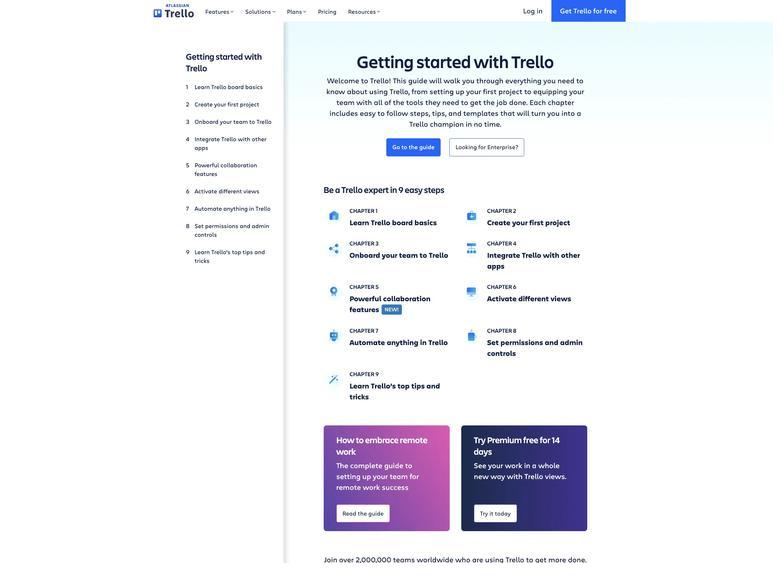 Task type: locate. For each thing, give the bounding box(es) containing it.
set
[[195, 222, 204, 230], [487, 338, 499, 348]]

8
[[513, 327, 517, 335]]

setting inside getting started with trello welcome to trello! this guide will walk you through everything you need to know about using trello, from setting up your first project to equipping your team with all of the tools they need to get the job done. each chapter includes easy to follow steps, tips, and templates that will turn you into a trello champion in no time.
[[430, 87, 454, 96]]

up down "complete"
[[363, 472, 371, 482]]

0 vertical spatial first
[[483, 87, 497, 96]]

a inside getting started with trello welcome to trello! this guide will walk you through everything you need to know about using trello, from setting up your first project to equipping your team with all of the tools they need to get the job done. each chapter includes easy to follow steps, tips, and templates that will turn you into a trello champion in no time.
[[577, 108, 581, 118]]

get
[[470, 97, 482, 107]]

1 vertical spatial top
[[398, 381, 410, 391]]

getting started with trello link
[[186, 51, 272, 77]]

and inside 'learn trello's top tips and tricks'
[[255, 248, 265, 256]]

up down the walk
[[456, 87, 465, 96]]

powerful collaboration features down 5
[[350, 294, 431, 314]]

powerful down chapter 5
[[350, 294, 382, 304]]

0 horizontal spatial will
[[429, 76, 442, 86]]

with inside integrate trello with other apps
[[238, 135, 250, 143]]

chapter inside "chapter 3 onboard your team to trello"
[[350, 239, 375, 247]]

controls up learn trello's top tips and tricks link
[[195, 231, 217, 238]]

will left the walk
[[429, 76, 442, 86]]

try left it
[[480, 510, 488, 517]]

enterprise?
[[488, 143, 519, 151]]

chapter for trello
[[350, 327, 375, 335]]

0 vertical spatial project
[[499, 87, 523, 96]]

chapter for basics
[[350, 207, 375, 214]]

powerful collaboration features link
[[186, 158, 272, 181]]

integrate down 4
[[487, 250, 520, 260]]

started inside getting started with trello
[[216, 51, 243, 62]]

0 horizontal spatial powerful
[[195, 161, 219, 169]]

the
[[393, 97, 405, 107], [484, 97, 495, 107], [409, 143, 418, 151], [358, 510, 367, 517]]

1 vertical spatial features
[[350, 305, 379, 314]]

integrate inside chapter 4 integrate trello with other apps
[[487, 250, 520, 260]]

setting
[[430, 87, 454, 96], [336, 472, 361, 482]]

tricks inside 'learn trello's top tips and tricks'
[[195, 257, 210, 264]]

they
[[426, 97, 441, 107]]

0 vertical spatial a
[[577, 108, 581, 118]]

0 vertical spatial tips
[[243, 248, 253, 256]]

try left premium
[[474, 435, 486, 446]]

chapter 1 learn trello board basics
[[350, 207, 437, 228]]

getting inside getting started with trello welcome to trello! this guide will walk you through everything you need to know about using trello, from setting up your first project to equipping your team with all of the tools they need to get the job done. each chapter includes easy to follow steps, tips, and templates that will turn you into a trello champion in no time.
[[357, 50, 414, 73]]

using
[[369, 87, 388, 96]]

1 vertical spatial other
[[561, 250, 580, 260]]

powerful down integrate trello with other apps link on the left of page
[[195, 161, 219, 169]]

top
[[232, 248, 241, 256], [398, 381, 410, 391]]

team
[[337, 97, 355, 107], [234, 118, 248, 125], [399, 250, 418, 260], [390, 472, 408, 482]]

0 horizontal spatial powerful collaboration features
[[195, 161, 257, 178]]

permissions inside the set permissions and admin controls
[[205, 222, 238, 230]]

go to the guide link
[[386, 138, 441, 157]]

setting down the
[[336, 472, 361, 482]]

atlassian trello image
[[153, 4, 194, 18]]

tips inside 'learn trello's top tips and tricks'
[[243, 248, 253, 256]]

0 vertical spatial setting
[[430, 87, 454, 96]]

team inside how to embrace remote work the complete guide to setting up your team for remote work success
[[390, 472, 408, 482]]

1 horizontal spatial basics
[[415, 218, 437, 228]]

permissions down automate anything in trello link
[[205, 222, 238, 230]]

board up create your first project link
[[228, 83, 244, 91]]

first up the 'onboard your team to trello'
[[228, 100, 239, 108]]

2 vertical spatial first
[[530, 218, 544, 228]]

chapter inside chapter 9 learn trello's top tips and tricks
[[350, 370, 375, 378]]

1 vertical spatial need
[[443, 97, 459, 107]]

go
[[393, 143, 400, 151]]

project
[[499, 87, 523, 96], [240, 100, 259, 108], [546, 218, 571, 228]]

trello's
[[211, 248, 231, 256], [371, 381, 396, 391]]

1 horizontal spatial tips
[[412, 381, 425, 391]]

1 vertical spatial admin
[[560, 338, 583, 348]]

basics up create your first project link
[[245, 83, 263, 91]]

read
[[343, 510, 357, 517]]

0 vertical spatial admin
[[252, 222, 269, 230]]

trello inside chapter 4 integrate trello with other apps
[[522, 250, 542, 260]]

1 vertical spatial integrate
[[487, 250, 520, 260]]

chapter inside chapter 4 integrate trello with other apps
[[487, 239, 512, 247]]

a
[[577, 108, 581, 118], [335, 184, 340, 196], [532, 461, 537, 471]]

will
[[429, 76, 442, 86], [517, 108, 530, 118]]

first inside chapter 2 create your first project
[[530, 218, 544, 228]]

each
[[530, 97, 546, 107]]

to inside 'link'
[[249, 118, 255, 125]]

1 vertical spatial first
[[228, 100, 239, 108]]

with
[[474, 50, 509, 73], [245, 51, 262, 62], [357, 97, 372, 107], [238, 135, 250, 143], [543, 250, 560, 260], [507, 472, 523, 482]]

1 vertical spatial powerful
[[350, 294, 382, 304]]

first up chapter 4 integrate trello with other apps
[[530, 218, 544, 228]]

1 horizontal spatial create
[[487, 218, 511, 228]]

remote right embrace
[[400, 435, 428, 446]]

set inside chapter 8 set permissions and admin controls
[[487, 338, 499, 348]]

how to embrace remote work the complete guide to setting up your team for remote work success
[[336, 435, 428, 493]]

with inside chapter 4 integrate trello with other apps
[[543, 250, 560, 260]]

top inside 'learn trello's top tips and tricks'
[[232, 248, 241, 256]]

today
[[495, 510, 511, 517]]

features
[[195, 170, 218, 178], [350, 305, 379, 314]]

guide right read
[[369, 510, 384, 517]]

0 horizontal spatial set
[[195, 222, 204, 230]]

create
[[195, 100, 213, 108], [487, 218, 511, 228]]

other inside integrate trello with other apps
[[252, 135, 267, 143]]

up
[[456, 87, 465, 96], [363, 472, 371, 482]]

for inside how to embrace remote work the complete guide to setting up your team for remote work success
[[410, 472, 419, 482]]

0 horizontal spatial easy
[[360, 108, 376, 118]]

0 vertical spatial automate
[[195, 205, 222, 212]]

1 horizontal spatial admin
[[560, 338, 583, 348]]

trello
[[574, 6, 592, 15], [512, 50, 554, 73], [186, 62, 207, 74], [211, 83, 226, 91], [257, 118, 272, 125], [409, 119, 428, 129], [221, 135, 236, 143], [342, 184, 363, 196], [256, 205, 271, 212], [371, 218, 391, 228], [429, 250, 448, 260], [522, 250, 542, 260], [429, 338, 448, 348], [525, 472, 544, 482]]

1 vertical spatial 9
[[376, 370, 379, 378]]

guide up from
[[408, 76, 428, 86]]

0 vertical spatial collaboration
[[221, 161, 257, 169]]

9 inside chapter 9 learn trello's top tips and tricks
[[376, 370, 379, 378]]

includes
[[330, 108, 358, 118]]

0 horizontal spatial top
[[232, 248, 241, 256]]

easy down all
[[360, 108, 376, 118]]

collaboration
[[221, 161, 257, 169], [383, 294, 431, 304]]

0 vertical spatial need
[[558, 76, 575, 86]]

integrate trello with other apps link
[[186, 132, 272, 155]]

0 vertical spatial onboard
[[195, 118, 219, 125]]

0 horizontal spatial tips
[[243, 248, 253, 256]]

setting up they
[[430, 87, 454, 96]]

onboard down the create your first project
[[195, 118, 219, 125]]

0 vertical spatial different
[[219, 187, 242, 195]]

getting for getting started with trello welcome to trello! this guide will walk you through everything you need to know about using trello, from setting up your first project to equipping your team with all of the tools they need to get the job done. each chapter includes easy to follow steps, tips, and templates that will turn you into a trello champion in no time.
[[357, 50, 414, 73]]

automate inside chapter 7 automate anything in trello
[[350, 338, 385, 348]]

started up learn trello board basics
[[216, 51, 243, 62]]

0 horizontal spatial trello's
[[211, 248, 231, 256]]

remote
[[400, 435, 428, 446], [336, 483, 361, 493]]

and inside getting started with trello welcome to trello! this guide will walk you through everything you need to know about using trello, from setting up your first project to equipping your team with all of the tools they need to get the job done. each chapter includes easy to follow steps, tips, and templates that will turn you into a trello champion in no time.
[[449, 108, 462, 118]]

1 horizontal spatial set
[[487, 338, 499, 348]]

the right read
[[358, 510, 367, 517]]

trello inside try premium free for 14 days see your work in a whole new way with trello views.
[[525, 472, 544, 482]]

project inside create your first project link
[[240, 100, 259, 108]]

for
[[594, 6, 603, 15], [479, 143, 486, 151], [540, 435, 551, 446], [410, 472, 419, 482]]

chapter 4 integrate trello with other apps
[[487, 239, 580, 271]]

different
[[219, 187, 242, 195], [519, 294, 549, 304]]

started for getting started with trello welcome to trello! this guide will walk you through everything you need to know about using trello, from setting up your first project to equipping your team with all of the tools they need to get the job done. each chapter includes easy to follow steps, tips, and templates that will turn you into a trello champion in no time.
[[417, 50, 471, 73]]

try it today link
[[474, 505, 517, 523]]

learn inside chapter 9 learn trello's top tips and tricks
[[350, 381, 369, 391]]

1 horizontal spatial integrate
[[487, 250, 520, 260]]

0 vertical spatial tricks
[[195, 257, 210, 264]]

6
[[513, 283, 517, 291]]

1 horizontal spatial work
[[363, 483, 380, 493]]

1 vertical spatial different
[[519, 294, 549, 304]]

chapter 9 learn trello's top tips and tricks
[[350, 370, 440, 402]]

up inside getting started with trello welcome to trello! this guide will walk you through everything you need to know about using trello, from setting up your first project to equipping your team with all of the tools they need to get the job done. each chapter includes easy to follow steps, tips, and templates that will turn you into a trello champion in no time.
[[456, 87, 465, 96]]

0 horizontal spatial other
[[252, 135, 267, 143]]

automate down activate different views
[[195, 205, 222, 212]]

1 horizontal spatial anything
[[387, 338, 419, 348]]

2 vertical spatial project
[[546, 218, 571, 228]]

collaboration up new!
[[383, 294, 431, 304]]

1 horizontal spatial activate
[[487, 294, 517, 304]]

templates
[[464, 108, 499, 118]]

trello's inside 'learn trello's top tips and tricks'
[[211, 248, 231, 256]]

1 horizontal spatial top
[[398, 381, 410, 391]]

resources
[[348, 8, 376, 15]]

powerful collaboration features up activate different views
[[195, 161, 257, 178]]

see
[[474, 461, 487, 471]]

1 vertical spatial board
[[392, 218, 413, 228]]

1 vertical spatial remote
[[336, 483, 361, 493]]

to
[[361, 76, 368, 86], [577, 76, 584, 86], [525, 87, 532, 96], [461, 97, 468, 107], [378, 108, 385, 118], [249, 118, 255, 125], [402, 143, 407, 151], [420, 250, 427, 260], [356, 435, 364, 446], [405, 461, 413, 471]]

1 horizontal spatial powerful
[[350, 294, 382, 304]]

need up equipping
[[558, 76, 575, 86]]

1 vertical spatial tricks
[[350, 392, 369, 402]]

1 horizontal spatial onboard
[[350, 250, 380, 260]]

that
[[501, 108, 515, 118]]

be a trello expert in 9 easy steps
[[324, 184, 445, 196]]

1 horizontal spatial powerful collaboration features
[[350, 294, 431, 314]]

1 vertical spatial free
[[524, 435, 539, 446]]

remote down the
[[336, 483, 361, 493]]

started for getting started with trello
[[216, 51, 243, 62]]

days
[[474, 446, 492, 458]]

1 horizontal spatial other
[[561, 250, 580, 260]]

with inside try premium free for 14 days see your work in a whole new way with trello views.
[[507, 472, 523, 482]]

4
[[513, 239, 517, 247]]

easy inside getting started with trello welcome to trello! this guide will walk you through everything you need to know about using trello, from setting up your first project to equipping your team with all of the tools they need to get the job done. each chapter includes easy to follow steps, tips, and templates that will turn you into a trello champion in no time.
[[360, 108, 376, 118]]

0 horizontal spatial collaboration
[[221, 161, 257, 169]]

0 vertical spatial trello's
[[211, 248, 231, 256]]

chapter inside chapter 2 create your first project
[[487, 207, 512, 214]]

0 vertical spatial other
[[252, 135, 267, 143]]

work down "complete"
[[363, 483, 380, 493]]

trello inside chapter 7 automate anything in trello
[[429, 338, 448, 348]]

permissions
[[205, 222, 238, 230], [501, 338, 543, 348]]

permissions down 8
[[501, 338, 543, 348]]

a right be
[[335, 184, 340, 196]]

try
[[474, 435, 486, 446], [480, 510, 488, 517]]

0 horizontal spatial automate
[[195, 205, 222, 212]]

admin inside the set permissions and admin controls
[[252, 222, 269, 230]]

1 horizontal spatial trello's
[[371, 381, 396, 391]]

1 horizontal spatial permissions
[[501, 338, 543, 348]]

log in
[[523, 6, 543, 15]]

chapter for other
[[487, 239, 512, 247]]

you down chapter on the top
[[548, 108, 560, 118]]

basics inside the chapter 1 learn trello board basics
[[415, 218, 437, 228]]

controls down 8
[[487, 349, 516, 358]]

2 vertical spatial work
[[363, 483, 380, 493]]

easy
[[360, 108, 376, 118], [405, 184, 423, 196]]

0 horizontal spatial free
[[524, 435, 539, 446]]

first down through
[[483, 87, 497, 96]]

work up the
[[336, 446, 356, 458]]

0 horizontal spatial project
[[240, 100, 259, 108]]

welcome
[[327, 76, 359, 86]]

0 vertical spatial 9
[[399, 184, 404, 196]]

your inside how to embrace remote work the complete guide to setting up your team for remote work success
[[373, 472, 388, 482]]

a right the into
[[577, 108, 581, 118]]

1 horizontal spatial up
[[456, 87, 465, 96]]

permissions inside chapter 8 set permissions and admin controls
[[501, 338, 543, 348]]

guide up success
[[384, 461, 404, 471]]

0 vertical spatial controls
[[195, 231, 217, 238]]

started up the walk
[[417, 50, 471, 73]]

integrate down the onboard your team to trello 'link'
[[195, 135, 220, 143]]

solutions button
[[240, 0, 281, 22]]

1 horizontal spatial a
[[532, 461, 537, 471]]

apps inside integrate trello with other apps
[[195, 144, 208, 151]]

views inside chapter 6 activate different views
[[551, 294, 572, 304]]

free
[[604, 6, 617, 15], [524, 435, 539, 446]]

1 vertical spatial automate
[[350, 338, 385, 348]]

walk
[[444, 76, 461, 86]]

read the guide link
[[336, 505, 390, 523]]

getting inside getting started with trello
[[186, 51, 214, 62]]

automate down 7
[[350, 338, 385, 348]]

guide
[[408, 76, 428, 86], [419, 143, 435, 151], [384, 461, 404, 471], [369, 510, 384, 517]]

0 vertical spatial work
[[336, 446, 356, 458]]

work up way
[[505, 461, 523, 471]]

automate anything in trello
[[195, 205, 271, 212]]

2 horizontal spatial project
[[546, 218, 571, 228]]

chapter inside chapter 7 automate anything in trello
[[350, 327, 375, 335]]

apps
[[195, 144, 208, 151], [487, 261, 505, 271]]

1 vertical spatial anything
[[387, 338, 419, 348]]

automate
[[195, 205, 222, 212], [350, 338, 385, 348]]

your
[[466, 87, 481, 96], [570, 87, 585, 96], [214, 100, 226, 108], [220, 118, 232, 125], [513, 218, 528, 228], [382, 250, 398, 260], [488, 461, 503, 471], [373, 472, 388, 482]]

steps,
[[410, 108, 430, 118]]

into
[[562, 108, 575, 118]]

0 horizontal spatial getting
[[186, 51, 214, 62]]

1 horizontal spatial automate
[[350, 338, 385, 348]]

1 vertical spatial basics
[[415, 218, 437, 228]]

1 horizontal spatial tricks
[[350, 392, 369, 402]]

features up activate different views
[[195, 170, 218, 178]]

1 vertical spatial create
[[487, 218, 511, 228]]

project inside chapter 2 create your first project
[[546, 218, 571, 228]]

basics down the steps
[[415, 218, 437, 228]]

0 vertical spatial powerful
[[195, 161, 219, 169]]

1 horizontal spatial 9
[[399, 184, 404, 196]]

features down chapter 5
[[350, 305, 379, 314]]

tricks inside chapter 9 learn trello's top tips and tricks
[[350, 392, 369, 402]]

champion
[[430, 119, 464, 129]]

and inside the set permissions and admin controls
[[240, 222, 250, 230]]

anything down activate different views link
[[224, 205, 248, 212]]

1 vertical spatial controls
[[487, 349, 516, 358]]

collaboration down integrate trello with other apps
[[221, 161, 257, 169]]

0 vertical spatial up
[[456, 87, 465, 96]]

activate up automate anything in trello link
[[195, 187, 217, 195]]

started inside getting started with trello welcome to trello! this guide will walk you through everything you need to know about using trello, from setting up your first project to equipping your team with all of the tools they need to get the job done. each chapter includes easy to follow steps, tips, and templates that will turn you into a trello champion in no time.
[[417, 50, 471, 73]]

0 horizontal spatial onboard
[[195, 118, 219, 125]]

tricks
[[195, 257, 210, 264], [350, 392, 369, 402]]

integrate inside integrate trello with other apps
[[195, 135, 220, 143]]

0 vertical spatial permissions
[[205, 222, 238, 230]]

14
[[552, 435, 560, 446]]

0 horizontal spatial permissions
[[205, 222, 238, 230]]

0 vertical spatial views
[[244, 187, 260, 195]]

expert
[[364, 184, 389, 196]]

need up tips,
[[443, 97, 459, 107]]

activate
[[195, 187, 217, 195], [487, 294, 517, 304]]

0 vertical spatial activate
[[195, 187, 217, 195]]

trello inside 'link'
[[257, 118, 272, 125]]

chapter inside chapter 8 set permissions and admin controls
[[487, 327, 512, 335]]

first inside getting started with trello welcome to trello! this guide will walk you through everything you need to know about using trello, from setting up your first project to equipping your team with all of the tools they need to get the job done. each chapter includes easy to follow steps, tips, and templates that will turn you into a trello champion in no time.
[[483, 87, 497, 96]]

try inside try premium free for 14 days see your work in a whole new way with trello views.
[[474, 435, 486, 446]]

chapter inside the chapter 1 learn trello board basics
[[350, 207, 375, 214]]

plans button
[[281, 0, 312, 22]]

2 horizontal spatial a
[[577, 108, 581, 118]]

tips
[[243, 248, 253, 256], [412, 381, 425, 391]]

activate down 6
[[487, 294, 517, 304]]

your inside "chapter 3 onboard your team to trello"
[[382, 250, 398, 260]]

anything down new!
[[387, 338, 419, 348]]

learn inside 'learn trello's top tips and tricks'
[[195, 248, 210, 256]]

try for premium
[[474, 435, 486, 446]]

a left whole
[[532, 461, 537, 471]]

0 horizontal spatial a
[[335, 184, 340, 196]]

0 horizontal spatial features
[[195, 170, 218, 178]]

chapter
[[548, 97, 575, 107]]

0 horizontal spatial anything
[[224, 205, 248, 212]]

try for it
[[480, 510, 488, 517]]

in inside getting started with trello welcome to trello! this guide will walk you through everything you need to know about using trello, from setting up your first project to equipping your team with all of the tools they need to get the job done. each chapter includes easy to follow steps, tips, and templates that will turn you into a trello champion in no time.
[[466, 119, 472, 129]]

easy left the steps
[[405, 184, 423, 196]]

board up "chapter 3 onboard your team to trello"
[[392, 218, 413, 228]]

will down done.
[[517, 108, 530, 118]]

integrate trello with other apps
[[195, 135, 267, 151]]

onboard down 3
[[350, 250, 380, 260]]

0 vertical spatial create
[[195, 100, 213, 108]]

onboard your team to trello link
[[186, 114, 272, 129]]

0 horizontal spatial apps
[[195, 144, 208, 151]]

2 horizontal spatial first
[[530, 218, 544, 228]]

0 vertical spatial will
[[429, 76, 442, 86]]

chapter for tips
[[350, 370, 375, 378]]



Task type: vqa. For each thing, say whether or not it's contained in the screenshot.


Task type: describe. For each thing, give the bounding box(es) containing it.
views inside activate different views link
[[244, 187, 260, 195]]

1 vertical spatial easy
[[405, 184, 423, 196]]

trello inside integrate trello with other apps
[[221, 135, 236, 143]]

your inside 'link'
[[220, 118, 232, 125]]

the down trello,
[[393, 97, 405, 107]]

0 horizontal spatial need
[[443, 97, 459, 107]]

this
[[393, 76, 407, 86]]

trello inside getting started with trello
[[186, 62, 207, 74]]

different inside chapter 6 activate different views
[[519, 294, 549, 304]]

learn trello board basics
[[195, 83, 263, 91]]

to inside "chapter 3 onboard your team to trello"
[[420, 250, 427, 260]]

anything inside chapter 7 automate anything in trello
[[387, 338, 419, 348]]

0 horizontal spatial remote
[[336, 483, 361, 493]]

your inside chapter 2 create your first project
[[513, 218, 528, 228]]

new!
[[385, 306, 399, 313]]

admin inside chapter 8 set permissions and admin controls
[[560, 338, 583, 348]]

0 vertical spatial basics
[[245, 83, 263, 91]]

and inside chapter 8 set permissions and admin controls
[[545, 338, 559, 348]]

features
[[205, 8, 230, 15]]

trello's inside chapter 9 learn trello's top tips and tricks
[[371, 381, 396, 391]]

the
[[336, 461, 349, 471]]

1 vertical spatial will
[[517, 108, 530, 118]]

top inside chapter 9 learn trello's top tips and tricks
[[398, 381, 410, 391]]

getting started with trello welcome to trello! this guide will walk you through everything you need to know about using trello, from setting up your first project to equipping your team with all of the tools they need to get the job done. each chapter includes easy to follow steps, tips, and templates that will turn you into a trello champion in no time.
[[327, 50, 585, 129]]

everything
[[506, 76, 542, 86]]

get trello for free
[[560, 6, 617, 15]]

learn trello's top tips and tricks
[[195, 248, 265, 264]]

from
[[412, 87, 428, 96]]

go to the guide
[[393, 143, 435, 151]]

guide down champion
[[419, 143, 435, 151]]

1
[[376, 207, 378, 214]]

onboard inside 'link'
[[195, 118, 219, 125]]

0 horizontal spatial work
[[336, 446, 356, 458]]

features button
[[200, 0, 240, 22]]

0 horizontal spatial first
[[228, 100, 239, 108]]

and inside chapter 9 learn trello's top tips and tricks
[[427, 381, 440, 391]]

for inside try premium free for 14 days see your work in a whole new way with trello views.
[[540, 435, 551, 446]]

new
[[474, 472, 489, 482]]

tips inside chapter 9 learn trello's top tips and tricks
[[412, 381, 425, 391]]

chapter 6 activate different views
[[487, 283, 572, 304]]

controls inside the set permissions and admin controls
[[195, 231, 217, 238]]

chapter for to
[[350, 239, 375, 247]]

create inside chapter 2 create your first project
[[487, 218, 511, 228]]

the left job
[[484, 97, 495, 107]]

success
[[382, 483, 409, 493]]

of
[[385, 97, 391, 107]]

time.
[[485, 119, 502, 129]]

the right go
[[409, 143, 418, 151]]

looking for enterprise? link
[[450, 138, 525, 157]]

you up equipping
[[544, 76, 556, 86]]

looking
[[456, 143, 477, 151]]

activate different views link
[[186, 184, 272, 199]]

it
[[490, 510, 494, 517]]

trello inside "chapter 3 onboard your team to trello"
[[429, 250, 448, 260]]

tips,
[[432, 108, 447, 118]]

1 vertical spatial collaboration
[[383, 294, 431, 304]]

1 vertical spatial a
[[335, 184, 340, 196]]

follow
[[387, 108, 408, 118]]

guide inside how to embrace remote work the complete guide to setting up your team for remote work success
[[384, 461, 404, 471]]

trello,
[[390, 87, 410, 96]]

pricing
[[318, 8, 337, 15]]

2
[[513, 207, 516, 214]]

1 vertical spatial powerful collaboration features
[[350, 294, 431, 314]]

set permissions and admin controls link
[[186, 219, 272, 242]]

log in link
[[515, 0, 552, 22]]

onboard inside "chapter 3 onboard your team to trello"
[[350, 250, 380, 260]]

0 vertical spatial powerful collaboration features
[[195, 161, 257, 178]]

set inside the set permissions and admin controls
[[195, 222, 204, 230]]

0 horizontal spatial activate
[[195, 187, 217, 195]]

in inside try premium free for 14 days see your work in a whole new way with trello views.
[[524, 461, 531, 471]]

set permissions and admin controls
[[195, 222, 269, 238]]

activate different views
[[195, 187, 260, 195]]

complete
[[350, 461, 383, 471]]

learn trello board basics link
[[186, 80, 272, 94]]

about
[[347, 87, 368, 96]]

looking for enterprise?
[[456, 143, 519, 151]]

you right the walk
[[462, 76, 475, 86]]

how
[[336, 435, 355, 446]]

equipping
[[534, 87, 568, 96]]

views.
[[545, 472, 567, 482]]

learn inside the chapter 1 learn trello board basics
[[350, 218, 369, 228]]

whole
[[539, 461, 560, 471]]

0 vertical spatial board
[[228, 83, 244, 91]]

chapter 2 create your first project
[[487, 207, 571, 228]]

job
[[497, 97, 508, 107]]

resources button
[[342, 0, 386, 22]]

chapter 8 set permissions and admin controls
[[487, 327, 583, 358]]

7
[[376, 327, 379, 335]]

chapter inside chapter 6 activate different views
[[487, 283, 512, 291]]

guide inside getting started with trello welcome to trello! this guide will walk you through everything you need to know about using trello, from setting up your first project to equipping your team with all of the tools they need to get the job done. each chapter includes easy to follow steps, tips, and templates that will turn you into a trello champion in no time.
[[408, 76, 428, 86]]

other inside chapter 4 integrate trello with other apps
[[561, 250, 580, 260]]

up inside how to embrace remote work the complete guide to setting up your team for remote work success
[[363, 472, 371, 482]]

read the guide
[[343, 510, 384, 517]]

0 vertical spatial free
[[604, 6, 617, 15]]

your inside try premium free for 14 days see your work in a whole new way with trello views.
[[488, 461, 503, 471]]

getting for getting started with trello
[[186, 51, 214, 62]]

activate inside chapter 6 activate different views
[[487, 294, 517, 304]]

log
[[523, 6, 535, 15]]

chapter for project
[[487, 207, 512, 214]]

0 vertical spatial anything
[[224, 205, 248, 212]]

5
[[376, 283, 379, 291]]

team inside getting started with trello welcome to trello! this guide will walk you through everything you need to know about using trello, from setting up your first project to equipping your team with all of the tools they need to get the job done. each chapter includes easy to follow steps, tips, and templates that will turn you into a trello champion in no time.
[[337, 97, 355, 107]]

plans
[[287, 8, 302, 15]]

setting inside how to embrace remote work the complete guide to setting up your team for remote work success
[[336, 472, 361, 482]]

tools
[[406, 97, 424, 107]]

free inside try premium free for 14 days see your work in a whole new way with trello views.
[[524, 435, 539, 446]]

embrace
[[365, 435, 399, 446]]

in inside chapter 7 automate anything in trello
[[420, 338, 427, 348]]

trello inside the chapter 1 learn trello board basics
[[371, 218, 391, 228]]

try it today
[[480, 510, 511, 517]]

controls inside chapter 8 set permissions and admin controls
[[487, 349, 516, 358]]

chapter 7 automate anything in trello
[[350, 327, 448, 348]]

1 horizontal spatial remote
[[400, 435, 428, 446]]

0 vertical spatial features
[[195, 170, 218, 178]]

3
[[376, 239, 379, 247]]

chapter for admin
[[487, 327, 512, 335]]

through
[[477, 76, 504, 86]]

board inside the chapter 1 learn trello board basics
[[392, 218, 413, 228]]

project inside getting started with trello welcome to trello! this guide will walk you through everything you need to know about using trello, from setting up your first project to equipping your team with all of the tools they need to get the job done. each chapter includes easy to follow steps, tips, and templates that will turn you into a trello champion in no time.
[[499, 87, 523, 96]]

1 horizontal spatial need
[[558, 76, 575, 86]]

create your first project link
[[186, 97, 272, 112]]

done.
[[509, 97, 528, 107]]

be
[[324, 184, 334, 196]]

team inside "chapter 3 onboard your team to trello"
[[399, 250, 418, 260]]

premium
[[487, 435, 522, 446]]

create your first project
[[195, 100, 259, 108]]

onboard your team to trello
[[195, 118, 272, 125]]

apps inside chapter 4 integrate trello with other apps
[[487, 261, 505, 271]]

a inside try premium free for 14 days see your work in a whole new way with trello views.
[[532, 461, 537, 471]]

team inside the onboard your team to trello 'link'
[[234, 118, 248, 125]]

no
[[474, 119, 483, 129]]

know
[[327, 87, 345, 96]]

chapter 3 onboard your team to trello
[[350, 239, 448, 260]]

get trello for free link
[[552, 0, 626, 22]]

steps
[[424, 184, 445, 196]]

get
[[560, 6, 572, 15]]

1 horizontal spatial features
[[350, 305, 379, 314]]

work inside try premium free for 14 days see your work in a whole new way with trello views.
[[505, 461, 523, 471]]

automate anything in trello link
[[186, 201, 272, 216]]

learn trello's top tips and tricks link
[[186, 245, 272, 268]]

with inside getting started with trello
[[245, 51, 262, 62]]

getting started with trello
[[186, 51, 262, 74]]

chapter 5
[[350, 283, 379, 291]]



